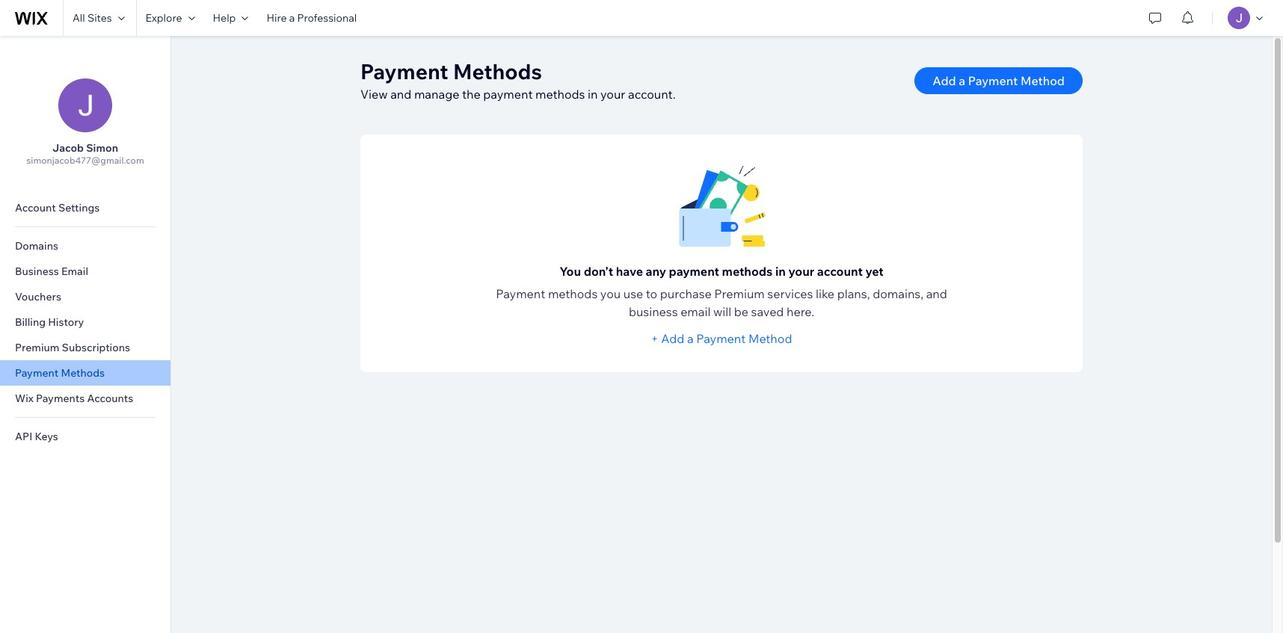Task type: locate. For each thing, give the bounding box(es) containing it.
1 vertical spatial your
[[788, 264, 814, 279]]

services
[[767, 286, 813, 301]]

premium up be
[[714, 286, 765, 301]]

methods for payment methods
[[61, 366, 105, 380]]

add inside 'button'
[[933, 73, 956, 88]]

1 horizontal spatial premium
[[714, 286, 765, 301]]

will
[[713, 304, 731, 319]]

1 vertical spatial add
[[661, 331, 684, 346]]

to
[[646, 286, 657, 301]]

payment inside payment methods view and manage the payment methods in your account.
[[360, 58, 448, 84]]

0 vertical spatial premium
[[714, 286, 765, 301]]

in inside payment methods view and manage the payment methods in your account.
[[588, 87, 598, 102]]

domains link
[[0, 233, 170, 259]]

1 horizontal spatial payment
[[669, 264, 719, 279]]

business email
[[15, 265, 88, 278]]

0 horizontal spatial add
[[661, 331, 684, 346]]

methods up 'the'
[[453, 58, 542, 84]]

1 vertical spatial and
[[926, 286, 947, 301]]

in up services
[[775, 264, 786, 279]]

methods
[[453, 58, 542, 84], [61, 366, 105, 380]]

business
[[629, 304, 678, 319]]

domains
[[15, 239, 58, 253]]

2 vertical spatial methods
[[548, 286, 598, 301]]

jacob
[[52, 141, 84, 155]]

methods inside payment methods you use to purchase premium services like plans, domains, and business email will be saved here.
[[548, 286, 598, 301]]

like
[[816, 286, 834, 301]]

1 vertical spatial method
[[748, 331, 792, 346]]

0 horizontal spatial in
[[588, 87, 598, 102]]

1 vertical spatial methods
[[722, 264, 773, 279]]

billing history
[[15, 316, 84, 329]]

0 vertical spatial methods
[[453, 58, 542, 84]]

payment up purchase
[[669, 264, 719, 279]]

your left account.
[[600, 87, 625, 102]]

0 horizontal spatial and
[[390, 87, 411, 102]]

1 vertical spatial methods
[[61, 366, 105, 380]]

payment
[[360, 58, 448, 84], [968, 73, 1018, 88], [496, 286, 545, 301], [696, 331, 746, 346], [15, 366, 59, 380]]

0 vertical spatial a
[[289, 11, 295, 25]]

0 vertical spatial payment
[[483, 87, 533, 102]]

0 horizontal spatial method
[[748, 331, 792, 346]]

email
[[61, 265, 88, 278]]

hire
[[266, 11, 287, 25]]

history
[[48, 316, 84, 329]]

1 horizontal spatial add
[[933, 73, 956, 88]]

premium down billing
[[15, 341, 59, 354]]

methods inside payment methods view and manage the payment methods in your account.
[[453, 58, 542, 84]]

0 horizontal spatial premium
[[15, 341, 59, 354]]

a
[[289, 11, 295, 25], [959, 73, 965, 88], [687, 331, 694, 346]]

have
[[616, 264, 643, 279]]

1 vertical spatial premium
[[15, 341, 59, 354]]

simon
[[86, 141, 118, 155]]

methods inside sidebar element
[[61, 366, 105, 380]]

premium inside payment methods you use to purchase premium services like plans, domains, and business email will be saved here.
[[714, 286, 765, 301]]

all sites
[[73, 11, 112, 25]]

domains,
[[873, 286, 923, 301]]

1 horizontal spatial in
[[775, 264, 786, 279]]

in
[[588, 87, 598, 102], [775, 264, 786, 279]]

payment inside payment methods you use to purchase premium services like plans, domains, and business email will be saved here.
[[496, 286, 545, 301]]

0 vertical spatial and
[[390, 87, 411, 102]]

0 vertical spatial add
[[933, 73, 956, 88]]

and inside payment methods you use to purchase premium services like plans, domains, and business email will be saved here.
[[926, 286, 947, 301]]

0 vertical spatial method
[[1021, 73, 1065, 88]]

a for payment
[[959, 73, 965, 88]]

billing history link
[[0, 310, 170, 335]]

view
[[360, 87, 388, 102]]

2 vertical spatial a
[[687, 331, 694, 346]]

premium
[[714, 286, 765, 301], [15, 341, 59, 354]]

subscriptions
[[62, 341, 130, 354]]

help button
[[204, 0, 258, 36]]

payment methods link
[[0, 360, 170, 386]]

method
[[1021, 73, 1065, 88], [748, 331, 792, 346]]

0 horizontal spatial payment
[[483, 87, 533, 102]]

a inside 'button'
[[959, 73, 965, 88]]

methods down premium subscriptions link
[[61, 366, 105, 380]]

1 horizontal spatial and
[[926, 286, 947, 301]]

business email link
[[0, 259, 170, 284]]

account
[[15, 201, 56, 215]]

don't
[[584, 264, 613, 279]]

payment right 'the'
[[483, 87, 533, 102]]

payment methods view and manage the payment methods in your account.
[[360, 58, 676, 102]]

and inside payment methods view and manage the payment methods in your account.
[[390, 87, 411, 102]]

methods
[[535, 87, 585, 102], [722, 264, 773, 279], [548, 286, 598, 301]]

0 vertical spatial your
[[600, 87, 625, 102]]

payment methods
[[15, 366, 105, 380]]

a for professional
[[289, 11, 295, 25]]

1 horizontal spatial methods
[[453, 58, 542, 84]]

add
[[933, 73, 956, 88], [661, 331, 684, 346]]

jacob simon simonjacob477@gmail.com
[[26, 141, 144, 166]]

and right the view
[[390, 87, 411, 102]]

0 horizontal spatial your
[[600, 87, 625, 102]]

accounts
[[87, 392, 133, 405]]

+
[[651, 331, 658, 346]]

0 horizontal spatial a
[[289, 11, 295, 25]]

sidebar element
[[0, 36, 171, 633]]

you
[[600, 286, 621, 301]]

in left account.
[[588, 87, 598, 102]]

your up services
[[788, 264, 814, 279]]

payment for payment methods you use to purchase premium services like plans, domains, and business email will be saved here.
[[496, 286, 545, 301]]

1 horizontal spatial method
[[1021, 73, 1065, 88]]

0 horizontal spatial methods
[[61, 366, 105, 380]]

1 vertical spatial a
[[959, 73, 965, 88]]

2 horizontal spatial a
[[959, 73, 965, 88]]

premium subscriptions link
[[0, 335, 170, 360]]

1 horizontal spatial a
[[687, 331, 694, 346]]

account settings
[[15, 201, 100, 215]]

add a payment method
[[933, 73, 1065, 88]]

payment
[[483, 87, 533, 102], [669, 264, 719, 279]]

business
[[15, 265, 59, 278]]

and
[[390, 87, 411, 102], [926, 286, 947, 301]]

0 vertical spatial methods
[[535, 87, 585, 102]]

payment inside payment methods link
[[15, 366, 59, 380]]

you don't have any payment methods in your account yet
[[560, 264, 884, 279]]

the
[[462, 87, 481, 102]]

and right 'domains,'
[[926, 286, 947, 301]]

wix payments accounts
[[15, 392, 133, 405]]

your
[[600, 87, 625, 102], [788, 264, 814, 279]]

yet
[[865, 264, 884, 279]]

0 vertical spatial in
[[588, 87, 598, 102]]



Task type: vqa. For each thing, say whether or not it's contained in the screenshot.
YOUR inside payment methods view and manage the payment methods in your account.
yes



Task type: describe. For each thing, give the bounding box(es) containing it.
1 vertical spatial in
[[775, 264, 786, 279]]

account settings link
[[0, 195, 170, 221]]

methods inside payment methods view and manage the payment methods in your account.
[[535, 87, 585, 102]]

keys
[[35, 430, 58, 443]]

api keys link
[[0, 424, 170, 449]]

explore
[[145, 11, 182, 25]]

api
[[15, 430, 32, 443]]

a inside button
[[687, 331, 694, 346]]

methods for payment methods view and manage the payment methods in your account.
[[453, 58, 542, 84]]

purchase
[[660, 286, 712, 301]]

plans,
[[837, 286, 870, 301]]

be
[[734, 304, 748, 319]]

wix payments accounts link
[[0, 386, 170, 411]]

vouchers link
[[0, 284, 170, 310]]

wix
[[15, 392, 34, 405]]

payment for payment methods
[[15, 366, 59, 380]]

method inside 'add a payment method' 'button'
[[1021, 73, 1065, 88]]

sites
[[87, 11, 112, 25]]

payments
[[36, 392, 85, 405]]

any
[[646, 264, 666, 279]]

email
[[680, 304, 711, 319]]

professional
[[297, 11, 357, 25]]

billing
[[15, 316, 46, 329]]

1 horizontal spatial your
[[788, 264, 814, 279]]

your inside payment methods view and manage the payment methods in your account.
[[600, 87, 625, 102]]

help
[[213, 11, 236, 25]]

account.
[[628, 87, 676, 102]]

settings
[[58, 201, 100, 215]]

all
[[73, 11, 85, 25]]

here.
[[787, 304, 814, 319]]

hire a professional link
[[258, 0, 366, 36]]

saved
[[751, 304, 784, 319]]

payment for payment methods view and manage the payment methods in your account.
[[360, 58, 448, 84]]

1 vertical spatial payment
[[669, 264, 719, 279]]

method inside + add a payment method button
[[748, 331, 792, 346]]

payment methods you use to purchase premium services like plans, domains, and business email will be saved here.
[[496, 286, 947, 319]]

account
[[817, 264, 863, 279]]

simonjacob477@gmail.com
[[26, 155, 144, 166]]

payment inside + add a payment method button
[[696, 331, 746, 346]]

premium subscriptions
[[15, 341, 130, 354]]

hire a professional
[[266, 11, 357, 25]]

payment inside 'add a payment method' 'button'
[[968, 73, 1018, 88]]

payment inside payment methods view and manage the payment methods in your account.
[[483, 87, 533, 102]]

premium inside sidebar element
[[15, 341, 59, 354]]

you
[[560, 264, 581, 279]]

+ add a payment method button
[[651, 330, 792, 348]]

+ add a payment method
[[651, 331, 792, 346]]

vouchers
[[15, 290, 61, 304]]

use
[[623, 286, 643, 301]]

api keys
[[15, 430, 58, 443]]

manage
[[414, 87, 459, 102]]

add a payment method button
[[915, 67, 1083, 94]]

add inside button
[[661, 331, 684, 346]]



